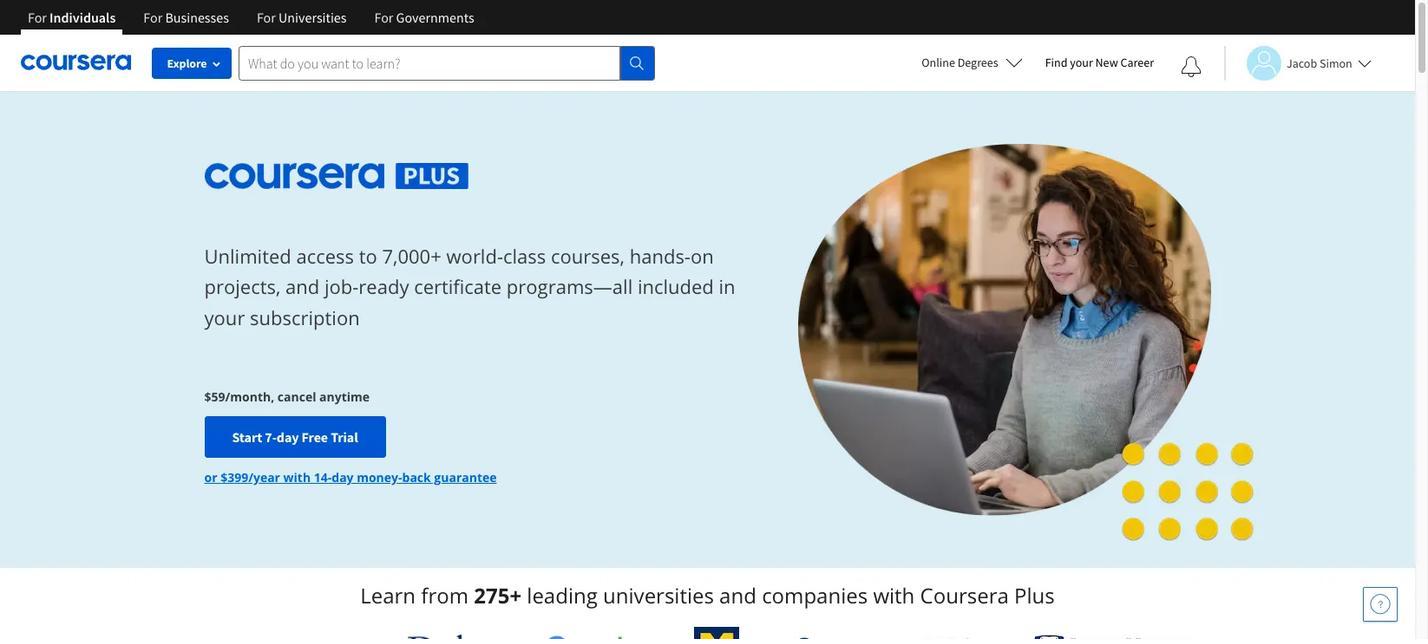 Task type: vqa. For each thing, say whether or not it's contained in the screenshot.
the for businesses
yes



Task type: locate. For each thing, give the bounding box(es) containing it.
or $399 /year with 14-day money-back guarantee
[[204, 470, 497, 486]]

4 for from the left
[[375, 9, 394, 26]]

1 for from the left
[[28, 9, 47, 26]]

your right "find"
[[1070, 55, 1093, 70]]

with
[[283, 470, 311, 486], [873, 582, 915, 610]]

your down projects,
[[204, 304, 245, 330]]

your
[[1070, 55, 1093, 70], [204, 304, 245, 330]]

0 vertical spatial and
[[286, 274, 320, 300]]

for for businesses
[[143, 9, 163, 26]]

trial
[[331, 429, 358, 446]]

world-
[[447, 243, 503, 269]]

1 vertical spatial your
[[204, 304, 245, 330]]

for left universities
[[257, 9, 276, 26]]

start 7-day free trial button
[[204, 417, 386, 458]]

banner navigation
[[14, 0, 488, 48]]

and up the subscription
[[286, 274, 320, 300]]

1 vertical spatial with
[[873, 582, 915, 610]]

online
[[922, 55, 956, 70]]

simon
[[1320, 55, 1353, 71]]

find
[[1046, 55, 1068, 70]]

2 for from the left
[[143, 9, 163, 26]]

for left individuals
[[28, 9, 47, 26]]

1 horizontal spatial day
[[332, 470, 354, 486]]

14-
[[314, 470, 332, 486]]

with left 14-
[[283, 470, 311, 486]]

free
[[302, 429, 328, 446]]

0 vertical spatial your
[[1070, 55, 1093, 70]]

learn
[[360, 582, 416, 610]]

for left "governments"
[[375, 9, 394, 26]]

day left free
[[277, 429, 299, 446]]

day
[[277, 429, 299, 446], [332, 470, 354, 486]]

coursera
[[920, 582, 1009, 610]]

None search field
[[239, 46, 655, 80]]

for for individuals
[[28, 9, 47, 26]]

class
[[503, 243, 546, 269]]

for universities
[[257, 9, 347, 26]]

0 vertical spatial day
[[277, 429, 299, 446]]

0 horizontal spatial your
[[204, 304, 245, 330]]

individuals
[[50, 9, 116, 26]]

1 horizontal spatial with
[[873, 582, 915, 610]]

and inside unlimited access to 7,000+ world-class courses, hands-on projects, and job-ready certificate programs—all included in your subscription
[[286, 274, 320, 300]]

for left businesses
[[143, 9, 163, 26]]

cancel
[[278, 389, 316, 406]]

$59
[[204, 389, 225, 406]]

plus
[[1015, 582, 1055, 610]]

1 horizontal spatial your
[[1070, 55, 1093, 70]]

career
[[1121, 55, 1154, 70]]

0 horizontal spatial and
[[286, 274, 320, 300]]

certificate
[[414, 274, 502, 300]]

0 horizontal spatial day
[[277, 429, 299, 446]]

unlimited access to 7,000+ world-class courses, hands-on projects, and job-ready certificate programs—all included in your subscription
[[204, 243, 736, 330]]

back
[[402, 470, 431, 486]]

hec paris image
[[917, 634, 978, 640]]

for
[[28, 9, 47, 26], [143, 9, 163, 26], [257, 9, 276, 26], [375, 9, 394, 26]]

subscription
[[250, 304, 360, 330]]

3 for from the left
[[257, 9, 276, 26]]

governments
[[396, 9, 474, 26]]

with left coursera
[[873, 582, 915, 610]]

1 vertical spatial and
[[720, 582, 757, 610]]

1 vertical spatial day
[[332, 470, 354, 486]]

businesses
[[165, 9, 229, 26]]

and up university of michigan image
[[720, 582, 757, 610]]

and
[[286, 274, 320, 300], [720, 582, 757, 610]]

day left money-
[[332, 470, 354, 486]]

google image
[[544, 635, 638, 640]]

day inside button
[[277, 429, 299, 446]]

projects,
[[204, 274, 281, 300]]

job-
[[325, 274, 359, 300]]

courses,
[[551, 243, 625, 269]]

companies
[[762, 582, 868, 610]]

/month,
[[225, 389, 274, 406]]

1 horizontal spatial and
[[720, 582, 757, 610]]

new
[[1096, 55, 1119, 70]]

online degrees button
[[908, 43, 1037, 82]]

in
[[719, 274, 736, 300]]

unlimited
[[204, 243, 291, 269]]

0 vertical spatial with
[[283, 470, 311, 486]]



Task type: describe. For each thing, give the bounding box(es) containing it.
leading
[[527, 582, 598, 610]]

hands-
[[630, 243, 691, 269]]

sas image
[[795, 638, 861, 640]]

7,000+
[[382, 243, 442, 269]]

find your new career
[[1046, 55, 1154, 70]]

for governments
[[375, 9, 474, 26]]

johns hopkins university image
[[1034, 635, 1199, 640]]

universities
[[279, 9, 347, 26]]

duke university image
[[408, 635, 488, 640]]

jacob simon button
[[1225, 46, 1372, 80]]

explore
[[167, 56, 207, 71]]

coursera plus image
[[204, 163, 469, 189]]

ready
[[359, 274, 409, 300]]

on
[[691, 243, 714, 269]]

access
[[296, 243, 354, 269]]

programs—all
[[507, 274, 633, 300]]

help center image
[[1370, 595, 1391, 615]]

coursera image
[[21, 49, 131, 77]]

your inside unlimited access to 7,000+ world-class courses, hands-on projects, and job-ready certificate programs—all included in your subscription
[[204, 304, 245, 330]]

for for governments
[[375, 9, 394, 26]]

/year
[[248, 470, 280, 486]]

guarantee
[[434, 470, 497, 486]]

$399
[[221, 470, 248, 486]]

from
[[421, 582, 469, 610]]

to
[[359, 243, 377, 269]]

for individuals
[[28, 9, 116, 26]]

start
[[232, 429, 262, 446]]

university of illinois at urbana-champaign image
[[217, 638, 352, 640]]

explore button
[[152, 48, 232, 79]]

jacob simon
[[1287, 55, 1353, 71]]

included
[[638, 274, 714, 300]]

online degrees
[[922, 55, 999, 70]]

for businesses
[[143, 9, 229, 26]]

7-
[[265, 429, 277, 446]]

show notifications image
[[1181, 56, 1202, 77]]

jacob
[[1287, 55, 1318, 71]]

anytime
[[319, 389, 370, 406]]

for for universities
[[257, 9, 276, 26]]

start 7-day free trial
[[232, 429, 358, 446]]

0 horizontal spatial with
[[283, 470, 311, 486]]

degrees
[[958, 55, 999, 70]]

university of michigan image
[[694, 628, 739, 640]]

find your new career link
[[1037, 52, 1163, 74]]

$59 /month, cancel anytime
[[204, 389, 370, 406]]

universities
[[603, 582, 714, 610]]

275+
[[474, 582, 522, 610]]

money-
[[357, 470, 402, 486]]

What do you want to learn? text field
[[239, 46, 621, 80]]

or
[[204, 470, 217, 486]]

learn from 275+ leading universities and companies with coursera plus
[[360, 582, 1055, 610]]



